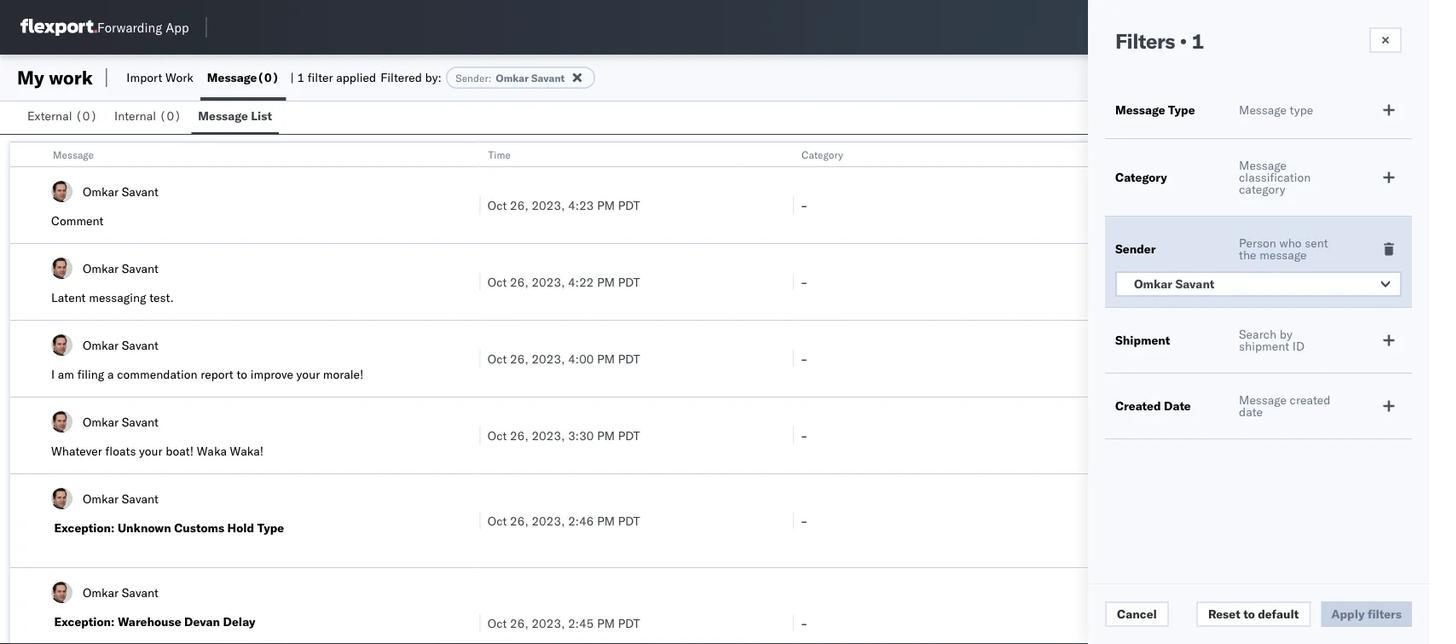 Task type: locate. For each thing, give the bounding box(es) containing it.
1 horizontal spatial (0)
[[159, 108, 182, 123]]

2 horizontal spatial (0)
[[257, 70, 279, 85]]

reset to default
[[1209, 607, 1299, 621]]

pdt right 4:23
[[618, 197, 640, 212]]

-
[[801, 197, 808, 212], [801, 274, 808, 289], [801, 351, 808, 366], [801, 428, 808, 443], [801, 513, 808, 528], [801, 615, 808, 630]]

type right hold
[[257, 520, 284, 535]]

1 resize handle column header from the left
[[460, 142, 480, 644]]

3 flex- from the top
[[1114, 351, 1150, 366]]

4 pm from the top
[[597, 428, 615, 443]]

created
[[1116, 398, 1162, 413]]

5 oct from the top
[[488, 513, 507, 528]]

26, down time
[[510, 197, 529, 212]]

message up category
[[1239, 158, 1287, 173]]

1 vertical spatial work
[[1153, 148, 1175, 161]]

oct left "2:45"
[[488, 615, 507, 630]]

26, for oct 26, 2023, 3:30 pm pdt
[[510, 428, 529, 443]]

sent
[[1305, 235, 1329, 250]]

(0) for internal (0)
[[159, 108, 182, 123]]

external (0)
[[27, 108, 97, 123]]

category
[[802, 148, 843, 161], [1116, 170, 1168, 185]]

2023, left 4:00
[[532, 351, 565, 366]]

pm right "2:46"
[[597, 513, 615, 528]]

pdt right "2:45"
[[618, 615, 640, 630]]

flex- 458574
[[1114, 197, 1194, 212], [1114, 274, 1194, 289], [1114, 615, 1194, 630]]

omkar savant for oct 26, 2023, 3:30 pm pdt
[[83, 414, 159, 429]]

0 horizontal spatial sender
[[456, 71, 489, 84]]

3 resize handle column header from the left
[[1086, 142, 1106, 644]]

omkar savant up comment
[[83, 184, 159, 199]]

message left type
[[1239, 102, 1287, 117]]

2023, left "2:46"
[[532, 513, 565, 528]]

0 horizontal spatial type
[[257, 520, 284, 535]]

omkar savant for oct 26, 2023, 4:23 pm pdt
[[83, 184, 159, 199]]

3 pdt from the top
[[618, 351, 640, 366]]

omkar up latent messaging test.
[[83, 261, 119, 276]]

pm for 3:30
[[597, 428, 615, 443]]

1 vertical spatial 458574
[[1150, 274, 1194, 289]]

0 horizontal spatial your
[[139, 444, 163, 459]]

pm for 4:22
[[597, 274, 615, 289]]

exception: warehouse devan delay
[[54, 614, 255, 629]]

message up message list
[[207, 70, 257, 85]]

date
[[1164, 398, 1191, 413]]

1
[[1192, 28, 1204, 54], [297, 70, 305, 85]]

omkar up floats
[[83, 414, 119, 429]]

0 horizontal spatial (0)
[[75, 108, 97, 123]]

resize handle column header for related work item/shipment
[[1399, 142, 1419, 644]]

omkar for oct 26, 2023, 2:45 pm pdt
[[83, 585, 119, 600]]

2 pm from the top
[[597, 274, 615, 289]]

to right report
[[237, 367, 247, 382]]

(0) right internal
[[159, 108, 182, 123]]

1 - from the top
[[801, 197, 808, 212]]

sender for sender
[[1116, 241, 1156, 256]]

message list
[[198, 108, 272, 123]]

your left "morale!"
[[297, 367, 320, 382]]

savant inside button
[[1176, 276, 1215, 291]]

am
[[58, 367, 74, 382]]

exception:
[[54, 520, 115, 535], [54, 614, 115, 629]]

1 right •
[[1192, 28, 1204, 54]]

your left boat!
[[139, 444, 163, 459]]

message for message classification category
[[1239, 158, 1287, 173]]

oct for oct 26, 2023, 4:22 pm pdt
[[488, 274, 507, 289]]

26, for oct 26, 2023, 4:22 pm pdt
[[510, 274, 529, 289]]

flex- for oct 26, 2023, 4:00 pm pdt
[[1114, 351, 1150, 366]]

pdt right "2:46"
[[618, 513, 640, 528]]

flex- 458574 for oct 26, 2023, 4:23 pm pdt
[[1114, 197, 1194, 212]]

oct left 4:00
[[488, 351, 507, 366]]

5 2023, from the top
[[532, 513, 565, 528]]

0 horizontal spatial category
[[802, 148, 843, 161]]

savant up test.
[[122, 261, 159, 276]]

3 flex- 458574 from the top
[[1114, 615, 1194, 630]]

2 2023, from the top
[[532, 274, 565, 289]]

2 oct from the top
[[488, 274, 507, 289]]

omkar savant up a
[[83, 337, 159, 352]]

3 458574 from the top
[[1150, 615, 1194, 630]]

1 vertical spatial to
[[1244, 607, 1255, 621]]

4 26, from the top
[[510, 428, 529, 443]]

omkar up the 'warehouse'
[[83, 585, 119, 600]]

pdt for oct 26, 2023, 4:00 pm pdt
[[618, 351, 640, 366]]

1 horizontal spatial sender
[[1116, 241, 1156, 256]]

1 exception: from the top
[[54, 520, 115, 535]]

26, left "2:46"
[[510, 513, 529, 528]]

flex- for oct 26, 2023, 4:23 pm pdt
[[1114, 197, 1150, 212]]

app
[[166, 19, 189, 35]]

message for message type
[[1239, 102, 1287, 117]]

4 - from the top
[[801, 428, 808, 443]]

6 - from the top
[[801, 615, 808, 630]]

floats
[[105, 444, 136, 459]]

1 2023, from the top
[[532, 197, 565, 212]]

pdt for oct 26, 2023, 2:46 pm pdt
[[618, 513, 640, 528]]

458574 up shipment
[[1150, 274, 1194, 289]]

1 pdt from the top
[[618, 197, 640, 212]]

26, for oct 26, 2023, 4:00 pm pdt
[[510, 351, 529, 366]]

5 flex- from the top
[[1114, 615, 1150, 630]]

1 right "|" at top
[[297, 70, 305, 85]]

4 oct from the top
[[488, 428, 507, 443]]

resize handle column header for message
[[460, 142, 480, 644]]

omkar
[[496, 71, 529, 84], [83, 184, 119, 199], [83, 261, 119, 276], [1135, 276, 1173, 291], [83, 337, 119, 352], [83, 414, 119, 429], [83, 491, 119, 506], [83, 585, 119, 600]]

savant right : on the top left of page
[[531, 71, 565, 84]]

pm right "3:30"
[[597, 428, 615, 443]]

omkar up filing
[[83, 337, 119, 352]]

3 - from the top
[[801, 351, 808, 366]]

message for message type
[[1116, 102, 1166, 117]]

2023, left 4:23
[[532, 197, 565, 212]]

26, left "2:45"
[[510, 615, 529, 630]]

omkar savant for oct 26, 2023, 4:22 pm pdt
[[83, 261, 159, 276]]

oct left "3:30"
[[488, 428, 507, 443]]

3 pm from the top
[[597, 351, 615, 366]]

4 flex- from the top
[[1114, 428, 1150, 443]]

flex-
[[1114, 197, 1150, 212], [1114, 274, 1150, 289], [1114, 351, 1150, 366], [1114, 428, 1150, 443], [1114, 615, 1150, 630]]

exception: unknown customs hold type
[[54, 520, 284, 535]]

savant up commendation
[[122, 337, 159, 352]]

| 1 filter applied filtered by:
[[290, 70, 442, 85]]

report
[[201, 367, 234, 382]]

pm right 4:00
[[597, 351, 615, 366]]

message inside button
[[198, 108, 248, 123]]

0 vertical spatial exception:
[[54, 520, 115, 535]]

3 2023, from the top
[[532, 351, 565, 366]]

omkar savant up the 'warehouse'
[[83, 585, 159, 600]]

omkar up comment
[[83, 184, 119, 199]]

2023, left "2:45"
[[532, 615, 565, 630]]

3 oct from the top
[[488, 351, 507, 366]]

- for oct 26, 2023, 2:45 pm pdt
[[801, 615, 808, 630]]

458574 for oct 26, 2023, 4:23 pm pdt
[[1150, 197, 1194, 212]]

oct
[[488, 197, 507, 212], [488, 274, 507, 289], [488, 351, 507, 366], [488, 428, 507, 443], [488, 513, 507, 528], [488, 615, 507, 630]]

person who sent the message
[[1239, 235, 1329, 262]]

2:46
[[568, 513, 594, 528]]

6 oct from the top
[[488, 615, 507, 630]]

2023, for 2:45
[[532, 615, 565, 630]]

26, for oct 26, 2023, 2:46 pm pdt
[[510, 513, 529, 528]]

message for message (0)
[[207, 70, 257, 85]]

2023, left "3:30"
[[532, 428, 565, 443]]

time
[[489, 148, 511, 161]]

resize handle column header
[[460, 142, 480, 644], [773, 142, 793, 644], [1086, 142, 1106, 644], [1399, 142, 1419, 644]]

26, left 4:00
[[510, 351, 529, 366]]

to right reset
[[1244, 607, 1255, 621]]

omkar savant up shipment
[[1135, 276, 1215, 291]]

list
[[251, 108, 272, 123]]

1 pm from the top
[[597, 197, 615, 212]]

4 pdt from the top
[[618, 428, 640, 443]]

work
[[165, 70, 194, 85]]

458574 down related work item/shipment at the top
[[1150, 197, 1194, 212]]

2:45
[[568, 615, 594, 630]]

26, left 4:22
[[510, 274, 529, 289]]

message left list
[[198, 108, 248, 123]]

458574 left reset
[[1150, 615, 1194, 630]]

oct left 4:22
[[488, 274, 507, 289]]

oct 26, 2023, 4:00 pm pdt
[[488, 351, 640, 366]]

4 resize handle column header from the left
[[1399, 142, 1419, 644]]

improve
[[251, 367, 293, 382]]

resize handle column header for time
[[773, 142, 793, 644]]

reset
[[1209, 607, 1241, 621]]

pm right "2:45"
[[597, 615, 615, 630]]

1 horizontal spatial category
[[1116, 170, 1168, 185]]

0 horizontal spatial 1
[[297, 70, 305, 85]]

0 horizontal spatial work
[[49, 66, 93, 89]]

oct for oct 26, 2023, 2:46 pm pdt
[[488, 513, 507, 528]]

exception: for exception: unknown customs hold type
[[54, 520, 115, 535]]

flex- 458574 down related
[[1114, 197, 1194, 212]]

1 flex- from the top
[[1114, 197, 1150, 212]]

pm right 4:23
[[597, 197, 615, 212]]

date
[[1239, 404, 1263, 419]]

work up external (0)
[[49, 66, 93, 89]]

flex- 458574 left reset
[[1114, 615, 1194, 630]]

0 vertical spatial flex- 458574
[[1114, 197, 1194, 212]]

type up related work item/shipment at the top
[[1169, 102, 1196, 117]]

1 horizontal spatial your
[[297, 367, 320, 382]]

savant up the 'warehouse'
[[122, 585, 159, 600]]

1 horizontal spatial type
[[1169, 102, 1196, 117]]

pm
[[597, 197, 615, 212], [597, 274, 615, 289], [597, 351, 615, 366], [597, 428, 615, 443], [597, 513, 615, 528], [597, 615, 615, 630]]

to
[[237, 367, 247, 382], [1244, 607, 1255, 621]]

26, left "3:30"
[[510, 428, 529, 443]]

exception: for exception: warehouse devan delay
[[54, 614, 115, 629]]

2 flex- 458574 from the top
[[1114, 274, 1194, 289]]

internal (0)
[[114, 108, 182, 123]]

2 resize handle column header from the left
[[773, 142, 793, 644]]

oct 26, 2023, 3:30 pm pdt
[[488, 428, 640, 443]]

2023, left 4:22
[[532, 274, 565, 289]]

applied
[[336, 70, 376, 85]]

omkar down floats
[[83, 491, 119, 506]]

pdt for oct 26, 2023, 4:22 pm pdt
[[618, 274, 640, 289]]

oct for oct 26, 2023, 3:30 pm pdt
[[488, 428, 507, 443]]

filing
[[77, 367, 104, 382]]

whatever
[[51, 444, 102, 459]]

default
[[1258, 607, 1299, 621]]

pm for 2:45
[[597, 615, 615, 630]]

1 vertical spatial sender
[[1116, 241, 1156, 256]]

your
[[297, 367, 320, 382], [139, 444, 163, 459]]

(0) for message (0)
[[257, 70, 279, 85]]

message inside message classification category
[[1239, 158, 1287, 173]]

2 flex- from the top
[[1114, 274, 1150, 289]]

id
[[1293, 339, 1305, 354]]

savant up unknown
[[122, 491, 159, 506]]

pdt for oct 26, 2023, 4:23 pm pdt
[[618, 197, 640, 212]]

message
[[207, 70, 257, 85], [1116, 102, 1166, 117], [1239, 102, 1287, 117], [198, 108, 248, 123], [53, 148, 94, 161], [1239, 158, 1287, 173], [1239, 392, 1287, 407]]

6 pm from the top
[[597, 615, 615, 630]]

oct down time
[[488, 197, 507, 212]]

26,
[[510, 197, 529, 212], [510, 274, 529, 289], [510, 351, 529, 366], [510, 428, 529, 443], [510, 513, 529, 528], [510, 615, 529, 630]]

2 exception: from the top
[[54, 614, 115, 629]]

1 458574 from the top
[[1150, 197, 1194, 212]]

6 2023, from the top
[[532, 615, 565, 630]]

exception: left unknown
[[54, 520, 115, 535]]

1 vertical spatial flex- 458574
[[1114, 274, 1194, 289]]

flex- 458574 up shipment
[[1114, 274, 1194, 289]]

omkar savant up messaging
[[83, 261, 159, 276]]

1 26, from the top
[[510, 197, 529, 212]]

0 vertical spatial 1
[[1192, 28, 1204, 54]]

(0)
[[257, 70, 279, 85], [75, 108, 97, 123], [159, 108, 182, 123]]

1 horizontal spatial to
[[1244, 607, 1255, 621]]

5 26, from the top
[[510, 513, 529, 528]]

|
[[290, 70, 294, 85]]

1 vertical spatial your
[[139, 444, 163, 459]]

pm right 4:22
[[597, 274, 615, 289]]

exception: left the 'warehouse'
[[54, 614, 115, 629]]

oct left "2:46"
[[488, 513, 507, 528]]

pdt right 4:00
[[618, 351, 640, 366]]

5 pm from the top
[[597, 513, 615, 528]]

(0) right external
[[75, 108, 97, 123]]

5 - from the top
[[801, 513, 808, 528]]

savant up whatever floats your boat! waka waka!
[[122, 414, 159, 429]]

0 vertical spatial sender
[[456, 71, 489, 84]]

2 pdt from the top
[[618, 274, 640, 289]]

2023, for 2:46
[[532, 513, 565, 528]]

by
[[1280, 327, 1293, 342]]

created
[[1290, 392, 1331, 407]]

omkar savant up unknown
[[83, 491, 159, 506]]

2 - from the top
[[801, 274, 808, 289]]

omkar savant for oct 26, 2023, 4:00 pm pdt
[[83, 337, 159, 352]]

omkar right : on the top left of page
[[496, 71, 529, 84]]

2 vertical spatial 458574
[[1150, 615, 1194, 630]]

work for related
[[1153, 148, 1175, 161]]

2 vertical spatial flex- 458574
[[1114, 615, 1194, 630]]

savant up 1854269 on the bottom right of the page
[[1176, 276, 1215, 291]]

message list button
[[191, 101, 279, 134]]

to inside reset to default button
[[1244, 607, 1255, 621]]

savant for oct 26, 2023, 4:23 pm pdt
[[122, 184, 159, 199]]

sender
[[456, 71, 489, 84], [1116, 241, 1156, 256]]

4 2023, from the top
[[532, 428, 565, 443]]

pdt right 4:22
[[618, 274, 640, 289]]

6 pdt from the top
[[618, 615, 640, 630]]

4:22
[[568, 274, 594, 289]]

internal (0) button
[[108, 101, 191, 134]]

message inside message created date
[[1239, 392, 1287, 407]]

2 458574 from the top
[[1150, 274, 1194, 289]]

savant down internal (0) button
[[122, 184, 159, 199]]

0 horizontal spatial to
[[237, 367, 247, 382]]

message down external (0) button
[[53, 148, 94, 161]]

forwarding
[[97, 19, 162, 35]]

oct 26, 2023, 4:22 pm pdt
[[488, 274, 640, 289]]

pm for 4:23
[[597, 197, 615, 212]]

waka
[[197, 444, 227, 459]]

1 flex- 458574 from the top
[[1114, 197, 1194, 212]]

omkar inside button
[[1135, 276, 1173, 291]]

message left created
[[1239, 392, 1287, 407]]

- for oct 26, 2023, 4:00 pm pdt
[[801, 351, 808, 366]]

pdt right "3:30"
[[618, 428, 640, 443]]

5 pdt from the top
[[618, 513, 640, 528]]

related
[[1115, 148, 1150, 161]]

1 vertical spatial exception:
[[54, 614, 115, 629]]

2 26, from the top
[[510, 274, 529, 289]]

0 vertical spatial work
[[49, 66, 93, 89]]

work right related
[[1153, 148, 1175, 161]]

who
[[1280, 235, 1302, 250]]

omkar up shipment
[[1135, 276, 1173, 291]]

pdt for oct 26, 2023, 3:30 pm pdt
[[618, 428, 640, 443]]

filters • 1
[[1116, 28, 1204, 54]]

3 26, from the top
[[510, 351, 529, 366]]

1 horizontal spatial 1
[[1192, 28, 1204, 54]]

6 26, from the top
[[510, 615, 529, 630]]

whatever floats your boat! waka waka!
[[51, 444, 264, 459]]

pdt
[[618, 197, 640, 212], [618, 274, 640, 289], [618, 351, 640, 366], [618, 428, 640, 443], [618, 513, 640, 528], [618, 615, 640, 630]]

message up related
[[1116, 102, 1166, 117]]

(0) left "|" at top
[[257, 70, 279, 85]]

1 oct from the top
[[488, 197, 507, 212]]

0 vertical spatial 458574
[[1150, 197, 1194, 212]]

1 horizontal spatial work
[[1153, 148, 1175, 161]]

omkar savant up floats
[[83, 414, 159, 429]]

customs
[[174, 520, 224, 535]]

- for oct 26, 2023, 2:46 pm pdt
[[801, 513, 808, 528]]



Task type: vqa. For each thing, say whether or not it's contained in the screenshot.
'--' to the right
no



Task type: describe. For each thing, give the bounding box(es) containing it.
morale!
[[323, 367, 364, 382]]

oct 26, 2023, 4:23 pm pdt
[[488, 197, 640, 212]]

forwarding app
[[97, 19, 189, 35]]

resize handle column header for category
[[1086, 142, 1106, 644]]

type
[[1290, 102, 1314, 117]]

boat!
[[166, 444, 194, 459]]

savant for oct 26, 2023, 3:30 pm pdt
[[122, 414, 159, 429]]

2023, for 3:30
[[532, 428, 565, 443]]

messaging
[[89, 290, 146, 305]]

omkar for oct 26, 2023, 2:46 pm pdt
[[83, 491, 119, 506]]

filtered
[[381, 70, 422, 85]]

4:23
[[568, 197, 594, 212]]

import
[[127, 70, 162, 85]]

message classification category
[[1239, 158, 1311, 197]]

comment
[[51, 213, 104, 228]]

import work button
[[120, 55, 200, 101]]

oct for oct 26, 2023, 2:45 pm pdt
[[488, 615, 507, 630]]

:
[[489, 71, 492, 84]]

flexport. image
[[20, 19, 97, 36]]

oct for oct 26, 2023, 4:23 pm pdt
[[488, 197, 507, 212]]

cancel
[[1118, 607, 1157, 621]]

flex- 1854269
[[1114, 351, 1202, 366]]

4:00
[[568, 351, 594, 366]]

omkar for oct 26, 2023, 4:00 pm pdt
[[83, 337, 119, 352]]

0 vertical spatial category
[[802, 148, 843, 161]]

message
[[1260, 247, 1307, 262]]

pm for 2:46
[[597, 513, 615, 528]]

omkar savant inside omkar savant button
[[1135, 276, 1215, 291]]

latent messaging test.
[[51, 290, 174, 305]]

flex- 458574 for oct 26, 2023, 2:45 pm pdt
[[1114, 615, 1194, 630]]

latent
[[51, 290, 86, 305]]

2023, for 4:00
[[532, 351, 565, 366]]

oct 26, 2023, 2:46 pm pdt
[[488, 513, 640, 528]]

test.
[[149, 290, 174, 305]]

filter
[[308, 70, 333, 85]]

hold
[[227, 520, 254, 535]]

2023, for 4:22
[[532, 274, 565, 289]]

waka!
[[230, 444, 264, 459]]

flex- for oct 26, 2023, 4:22 pm pdt
[[1114, 274, 1150, 289]]

2023, for 4:23
[[532, 197, 565, 212]]

message type
[[1116, 102, 1196, 117]]

related work item/shipment
[[1115, 148, 1248, 161]]

flex- for oct 26, 2023, 3:30 pm pdt
[[1114, 428, 1150, 443]]

message for message list
[[198, 108, 248, 123]]

message type
[[1239, 102, 1314, 117]]

item/shipment
[[1178, 148, 1248, 161]]

savant for oct 26, 2023, 2:45 pm pdt
[[122, 585, 159, 600]]

reset to default button
[[1197, 601, 1311, 627]]

devan
[[184, 614, 220, 629]]

1 vertical spatial type
[[257, 520, 284, 535]]

the
[[1239, 247, 1257, 262]]

a
[[107, 367, 114, 382]]

1854269
[[1150, 351, 1202, 366]]

sender for sender : omkar savant
[[456, 71, 489, 84]]

0 vertical spatial to
[[237, 367, 247, 382]]

- for oct 26, 2023, 4:23 pm pdt
[[801, 197, 808, 212]]

26, for oct 26, 2023, 4:23 pm pdt
[[510, 197, 529, 212]]

search
[[1239, 327, 1277, 342]]

oct for oct 26, 2023, 4:00 pm pdt
[[488, 351, 507, 366]]

oct 26, 2023, 2:45 pm pdt
[[488, 615, 640, 630]]

pm for 4:00
[[597, 351, 615, 366]]

omkar for oct 26, 2023, 4:22 pm pdt
[[83, 261, 119, 276]]

- for oct 26, 2023, 4:22 pm pdt
[[801, 274, 808, 289]]

search by shipment id
[[1239, 327, 1305, 354]]

pdt for oct 26, 2023, 2:45 pm pdt
[[618, 615, 640, 630]]

0 vertical spatial type
[[1169, 102, 1196, 117]]

import work
[[127, 70, 194, 85]]

work for my
[[49, 66, 93, 89]]

savant for oct 26, 2023, 2:46 pm pdt
[[122, 491, 159, 506]]

delay
[[223, 614, 255, 629]]

my
[[17, 66, 44, 89]]

commendation
[[117, 367, 198, 382]]

savant for oct 26, 2023, 4:00 pm pdt
[[122, 337, 159, 352]]

category
[[1239, 182, 1286, 197]]

flex- 1366815
[[1114, 428, 1202, 443]]

filters
[[1116, 28, 1176, 54]]

(0) for external (0)
[[75, 108, 97, 123]]

cancel button
[[1106, 601, 1169, 627]]

458574 for oct 26, 2023, 2:45 pm pdt
[[1150, 615, 1194, 630]]

my work
[[17, 66, 93, 89]]

i
[[51, 367, 55, 382]]

- for oct 26, 2023, 3:30 pm pdt
[[801, 428, 808, 443]]

savant for oct 26, 2023, 4:22 pm pdt
[[122, 261, 159, 276]]

message for message created date
[[1239, 392, 1287, 407]]

by:
[[425, 70, 442, 85]]

shipment
[[1116, 333, 1171, 348]]

26, for oct 26, 2023, 2:45 pm pdt
[[510, 615, 529, 630]]

0 vertical spatial your
[[297, 367, 320, 382]]

Search Shipments (/) text field
[[1103, 15, 1268, 40]]

sender : omkar savant
[[456, 71, 565, 84]]

unknown
[[118, 520, 171, 535]]

created date
[[1116, 398, 1191, 413]]

message for message
[[53, 148, 94, 161]]

message created date
[[1239, 392, 1331, 419]]

external (0) button
[[20, 101, 108, 134]]

omkar for oct 26, 2023, 3:30 pm pdt
[[83, 414, 119, 429]]

person
[[1239, 235, 1277, 250]]

classification
[[1239, 170, 1311, 185]]

omkar savant for oct 26, 2023, 2:45 pm pdt
[[83, 585, 159, 600]]

omkar for oct 26, 2023, 4:23 pm pdt
[[83, 184, 119, 199]]

458574 for oct 26, 2023, 4:22 pm pdt
[[1150, 274, 1194, 289]]

•
[[1180, 28, 1187, 54]]

warehouse
[[118, 614, 181, 629]]

1 vertical spatial category
[[1116, 170, 1168, 185]]

internal
[[114, 108, 156, 123]]

1 vertical spatial 1
[[297, 70, 305, 85]]

1366815
[[1150, 428, 1202, 443]]

external
[[27, 108, 72, 123]]

flex- 458574 for oct 26, 2023, 4:22 pm pdt
[[1114, 274, 1194, 289]]

omkar savant for oct 26, 2023, 2:46 pm pdt
[[83, 491, 159, 506]]

i am filing a commendation report to improve your morale!
[[51, 367, 364, 382]]

flex- for oct 26, 2023, 2:45 pm pdt
[[1114, 615, 1150, 630]]

3:30
[[568, 428, 594, 443]]



